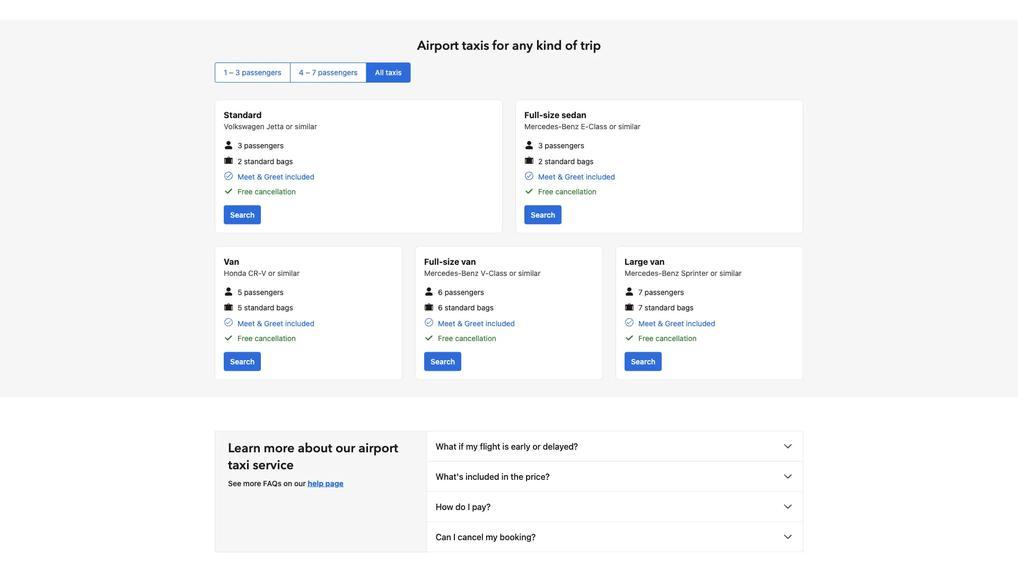 Task type: vqa. For each thing, say whether or not it's contained in the screenshot.


Task type: locate. For each thing, give the bounding box(es) containing it.
taxis
[[462, 37, 489, 55], [386, 68, 402, 77]]

3 passengers down "e-"
[[538, 142, 584, 150]]

about
[[298, 440, 332, 458]]

–
[[229, 68, 233, 77], [306, 68, 310, 77]]

2 van from the left
[[650, 257, 665, 267]]

0 vertical spatial my
[[466, 442, 478, 452]]

1 vertical spatial more
[[243, 480, 261, 488]]

van right large
[[650, 257, 665, 267]]

1 horizontal spatial size
[[543, 110, 560, 120]]

7 down 7 passengers
[[638, 304, 643, 313]]

0 vertical spatial 5
[[238, 288, 242, 297]]

my inside what if my flight is early or delayed? dropdown button
[[466, 442, 478, 452]]

or right the v
[[268, 269, 275, 278]]

sprinter
[[681, 269, 708, 278]]

sedan
[[562, 110, 586, 120]]

2
[[238, 157, 242, 166], [538, 157, 543, 166]]

1 vertical spatial 6
[[438, 304, 443, 313]]

van
[[461, 257, 476, 267], [650, 257, 665, 267]]

1 – 3 passengers
[[224, 68, 282, 77]]

standard
[[224, 110, 262, 120]]

greet for sedan
[[565, 173, 584, 181]]

5
[[238, 288, 242, 297], [238, 304, 242, 313]]

flight
[[480, 442, 500, 452]]

3 passengers
[[238, 142, 284, 150], [538, 142, 584, 150]]

7 for 7 passengers
[[638, 288, 643, 297]]

0 horizontal spatial taxis
[[386, 68, 402, 77]]

my
[[466, 442, 478, 452], [486, 533, 498, 543]]

mercedes- inside large van mercedes-benz sprinter or similar
[[625, 269, 662, 278]]

1 vertical spatial full-
[[424, 257, 443, 267]]

7 right 4
[[312, 68, 316, 77]]

0 vertical spatial taxis
[[462, 37, 489, 55]]

standard down 6 passengers
[[445, 304, 475, 313]]

0 horizontal spatial mercedes-
[[424, 269, 462, 278]]

faqs
[[263, 480, 282, 488]]

1 vertical spatial my
[[486, 533, 498, 543]]

meet & greet included down 5 standard bags
[[238, 319, 314, 328]]

size
[[543, 110, 560, 120], [443, 257, 459, 267]]

– right 1
[[229, 68, 233, 77]]

any
[[512, 37, 533, 55]]

what if my flight is early or delayed?
[[436, 442, 578, 452]]

2 vertical spatial 7
[[638, 304, 643, 313]]

search for jetta
[[230, 211, 255, 220]]

1 horizontal spatial mercedes-
[[524, 123, 562, 131]]

1 2 standard bags from the left
[[238, 157, 293, 166]]

7 standard bags
[[638, 304, 694, 313]]

greet down jetta
[[264, 173, 283, 181]]

1 horizontal spatial –
[[306, 68, 310, 77]]

benz
[[562, 123, 579, 131], [462, 269, 479, 278], [662, 269, 679, 278]]

more right learn
[[264, 440, 295, 458]]

full-
[[524, 110, 543, 120], [424, 257, 443, 267]]

free
[[238, 188, 253, 196], [538, 188, 553, 196], [238, 334, 253, 343], [438, 334, 453, 343], [638, 334, 654, 343]]

0 vertical spatial 6
[[438, 288, 443, 297]]

1 horizontal spatial 3 passengers
[[538, 142, 584, 150]]

standard down volkswagen
[[244, 157, 274, 166]]

6 standard bags
[[438, 304, 494, 313]]

6
[[438, 288, 443, 297], [438, 304, 443, 313]]

free for jetta
[[238, 188, 253, 196]]

2 standard bags down jetta
[[238, 157, 293, 166]]

1 vertical spatial our
[[294, 480, 306, 488]]

help
[[308, 480, 324, 488]]

3 down volkswagen
[[238, 142, 242, 150]]

cancellation for sedan
[[555, 188, 597, 196]]

passengers for standard
[[244, 142, 284, 150]]

0 vertical spatial our
[[335, 440, 355, 458]]

bags for mercedes-
[[677, 304, 694, 313]]

or inside van honda cr-v or similar
[[268, 269, 275, 278]]

standard volkswagen jetta or similar
[[224, 110, 317, 131]]

see
[[228, 480, 241, 488]]

included
[[285, 173, 314, 181], [586, 173, 615, 181], [285, 319, 314, 328], [486, 319, 515, 328], [686, 319, 715, 328], [466, 472, 499, 482]]

1 5 from the top
[[238, 288, 242, 297]]

our right about
[[335, 440, 355, 458]]

1 vertical spatial size
[[443, 257, 459, 267]]

greet for jetta
[[264, 173, 283, 181]]

0 horizontal spatial van
[[461, 257, 476, 267]]

0 horizontal spatial full-
[[424, 257, 443, 267]]

class inside full-size sedan mercedes-benz e-class or similar
[[589, 123, 607, 131]]

mercedes- inside full-size van mercedes-benz v-class or similar
[[424, 269, 462, 278]]

7 up 7 standard bags
[[638, 288, 643, 297]]

van inside large van mercedes-benz sprinter or similar
[[650, 257, 665, 267]]

benz inside full-size van mercedes-benz v-class or similar
[[462, 269, 479, 278]]

5 for 5 standard bags
[[238, 304, 242, 313]]

or right the early
[[533, 442, 541, 452]]

free for sedan
[[538, 188, 553, 196]]

2 standard bags
[[238, 157, 293, 166], [538, 157, 594, 166]]

standard
[[244, 157, 274, 166], [545, 157, 575, 166], [244, 304, 274, 313], [445, 304, 475, 313], [645, 304, 675, 313]]

2 standard bags for jetta
[[238, 157, 293, 166]]

2 3 passengers from the left
[[538, 142, 584, 150]]

search
[[230, 211, 255, 220], [531, 211, 555, 220], [230, 358, 255, 366], [431, 358, 455, 366], [631, 358, 656, 366]]

1 vertical spatial class
[[489, 269, 507, 278]]

similar right the v
[[277, 269, 300, 278]]

0 horizontal spatial –
[[229, 68, 233, 77]]

1 horizontal spatial taxis
[[462, 37, 489, 55]]

taxis for airport
[[462, 37, 489, 55]]

0 horizontal spatial size
[[443, 257, 459, 267]]

full- up 6 passengers
[[424, 257, 443, 267]]

0 vertical spatial size
[[543, 110, 560, 120]]

size inside full-size van mercedes-benz v-class or similar
[[443, 257, 459, 267]]

0 vertical spatial full-
[[524, 110, 543, 120]]

5 down 5 passengers
[[238, 304, 242, 313]]

benz inside full-size sedan mercedes-benz e-class or similar
[[562, 123, 579, 131]]

1 horizontal spatial i
[[468, 502, 470, 512]]

meet & greet included down "e-"
[[538, 173, 615, 181]]

bags down 7 passengers
[[677, 304, 694, 313]]

meet & greet included
[[238, 173, 314, 181], [538, 173, 615, 181], [238, 319, 314, 328], [438, 319, 515, 328], [638, 319, 715, 328]]

2 2 from the left
[[538, 157, 543, 166]]

2 5 from the top
[[238, 304, 242, 313]]

what's included in the price?
[[436, 472, 550, 482]]

all
[[375, 68, 384, 77]]

or right v-
[[509, 269, 516, 278]]

– for 7
[[306, 68, 310, 77]]

passengers
[[242, 68, 282, 77], [318, 68, 358, 77], [244, 142, 284, 150], [545, 142, 584, 150], [244, 288, 284, 297], [445, 288, 484, 297], [645, 288, 684, 297]]

5 down honda
[[238, 288, 242, 297]]

passengers right 4
[[318, 68, 358, 77]]

0 horizontal spatial 2 standard bags
[[238, 157, 293, 166]]

free cancellation for sedan
[[538, 188, 597, 196]]

mercedes- up 6 passengers
[[424, 269, 462, 278]]

or right jetta
[[286, 123, 293, 131]]

taxis right 'all' at the top left of page
[[386, 68, 402, 77]]

0 horizontal spatial class
[[489, 269, 507, 278]]

large
[[625, 257, 648, 267]]

0 vertical spatial more
[[264, 440, 295, 458]]

my right cancel
[[486, 533, 498, 543]]

0 horizontal spatial i
[[453, 533, 456, 543]]

sort results by element
[[215, 63, 803, 83]]

full-size van mercedes-benz v-class or similar
[[424, 257, 541, 278]]

mercedes-
[[524, 123, 562, 131], [424, 269, 462, 278], [625, 269, 662, 278]]

search button
[[224, 206, 261, 225], [524, 206, 562, 225], [224, 353, 261, 372], [424, 353, 461, 372], [625, 353, 662, 372]]

included inside dropdown button
[[466, 472, 499, 482]]

meet & greet included down 7 standard bags
[[638, 319, 715, 328]]

free for cr-
[[238, 334, 253, 343]]

– right 4
[[306, 68, 310, 77]]

7
[[312, 68, 316, 77], [638, 288, 643, 297], [638, 304, 643, 313]]

similar right v-
[[518, 269, 541, 278]]

taxi
[[228, 457, 250, 475]]

our right on
[[294, 480, 306, 488]]

2 horizontal spatial mercedes-
[[625, 269, 662, 278]]

3 for standard
[[238, 142, 242, 150]]

our
[[335, 440, 355, 458], [294, 480, 306, 488]]

taxis inside sort results by element
[[386, 68, 402, 77]]

full- for full-size van
[[424, 257, 443, 267]]

meet
[[238, 173, 255, 181], [538, 173, 556, 181], [238, 319, 255, 328], [438, 319, 455, 328], [638, 319, 656, 328]]

booking?
[[500, 533, 536, 543]]

greet down "e-"
[[565, 173, 584, 181]]

benz down sedan
[[562, 123, 579, 131]]

passengers for full-size sedan
[[545, 142, 584, 150]]

size left sedan
[[543, 110, 560, 120]]

passengers up 6 standard bags
[[445, 288, 484, 297]]

passengers for large van
[[645, 288, 684, 297]]

full- inside full-size sedan mercedes-benz e-class or similar
[[524, 110, 543, 120]]

full- left sedan
[[524, 110, 543, 120]]

meet & greet included for van
[[438, 319, 515, 328]]

1 horizontal spatial van
[[650, 257, 665, 267]]

similar right jetta
[[295, 123, 317, 131]]

5 for 5 passengers
[[238, 288, 242, 297]]

3 passengers for size
[[538, 142, 584, 150]]

or right "e-"
[[609, 123, 616, 131]]

full- inside full-size van mercedes-benz v-class or similar
[[424, 257, 443, 267]]

kind
[[536, 37, 562, 55]]

mercedes- down sedan
[[524, 123, 562, 131]]

free cancellation
[[238, 188, 296, 196], [538, 188, 597, 196], [238, 334, 296, 343], [438, 334, 496, 343], [638, 334, 697, 343]]

how
[[436, 502, 453, 512]]

search button for jetta
[[224, 206, 261, 225]]

2 6 from the top
[[438, 304, 443, 313]]

van honda cr-v or similar
[[224, 257, 300, 278]]

passengers up 7 standard bags
[[645, 288, 684, 297]]

or inside large van mercedes-benz sprinter or similar
[[710, 269, 718, 278]]

greet down 6 standard bags
[[465, 319, 484, 328]]

6 up 6 standard bags
[[438, 288, 443, 297]]

1 2 from the left
[[238, 157, 242, 166]]

i right "can"
[[453, 533, 456, 543]]

bags down 5 passengers
[[276, 304, 293, 313]]

1 3 passengers from the left
[[238, 142, 284, 150]]

passengers down jetta
[[244, 142, 284, 150]]

2 standard bags down "e-"
[[538, 157, 594, 166]]

meet & greet included down jetta
[[238, 173, 314, 181]]

mercedes- inside full-size sedan mercedes-benz e-class or similar
[[524, 123, 562, 131]]

1 – from the left
[[229, 68, 233, 77]]

bags
[[276, 157, 293, 166], [577, 157, 594, 166], [276, 304, 293, 313], [477, 304, 494, 313], [677, 304, 694, 313]]

1 horizontal spatial 2 standard bags
[[538, 157, 594, 166]]

6 passengers
[[438, 288, 484, 297]]

taxis left for
[[462, 37, 489, 55]]

1 6 from the top
[[438, 288, 443, 297]]

passengers down "e-"
[[545, 142, 584, 150]]

benz left v-
[[462, 269, 479, 278]]

1 horizontal spatial my
[[486, 533, 498, 543]]

greet down 7 standard bags
[[665, 319, 684, 328]]

greet down 5 standard bags
[[264, 319, 283, 328]]

or inside full-size sedan mercedes-benz e-class or similar
[[609, 123, 616, 131]]

4
[[299, 68, 304, 77]]

meet & greet included for mercedes-
[[638, 319, 715, 328]]

2 – from the left
[[306, 68, 310, 77]]

similar right sprinter
[[720, 269, 742, 278]]

or
[[286, 123, 293, 131], [609, 123, 616, 131], [268, 269, 275, 278], [509, 269, 516, 278], [710, 269, 718, 278], [533, 442, 541, 452]]

help page link
[[308, 480, 344, 488]]

standard down 5 passengers
[[244, 304, 274, 313]]

benz up 7 passengers
[[662, 269, 679, 278]]

&
[[257, 173, 262, 181], [558, 173, 563, 181], [257, 319, 262, 328], [457, 319, 463, 328], [658, 319, 663, 328]]

similar right "e-"
[[618, 123, 641, 131]]

meet for jetta
[[238, 173, 255, 181]]

0 horizontal spatial 3 passengers
[[238, 142, 284, 150]]

3 passengers down jetta
[[238, 142, 284, 150]]

1 vertical spatial 5
[[238, 304, 242, 313]]

v-
[[481, 269, 489, 278]]

bags down "e-"
[[577, 157, 594, 166]]

my right if
[[466, 442, 478, 452]]

similar inside van honda cr-v or similar
[[277, 269, 300, 278]]

e-
[[581, 123, 589, 131]]

2 for volkswagen
[[238, 157, 242, 166]]

1 horizontal spatial full-
[[524, 110, 543, 120]]

or right sprinter
[[710, 269, 718, 278]]

1 horizontal spatial class
[[589, 123, 607, 131]]

van up 6 passengers
[[461, 257, 476, 267]]

cancellation for mercedes-
[[656, 334, 697, 343]]

3 down full-size sedan mercedes-benz e-class or similar
[[538, 142, 543, 150]]

price?
[[526, 472, 550, 482]]

0 horizontal spatial my
[[466, 442, 478, 452]]

bags down 6 passengers
[[477, 304, 494, 313]]

more right see
[[243, 480, 261, 488]]

size up 6 passengers
[[443, 257, 459, 267]]

0 vertical spatial 7
[[312, 68, 316, 77]]

bags for sedan
[[577, 157, 594, 166]]

passengers right 1
[[242, 68, 282, 77]]

cancellation
[[255, 188, 296, 196], [555, 188, 597, 196], [255, 334, 296, 343], [455, 334, 496, 343], [656, 334, 697, 343]]

i right do
[[468, 502, 470, 512]]

search for cr-
[[230, 358, 255, 366]]

greet for mercedes-
[[665, 319, 684, 328]]

size inside full-size sedan mercedes-benz e-class or similar
[[543, 110, 560, 120]]

meet for sedan
[[538, 173, 556, 181]]

meet & greet included down 6 standard bags
[[438, 319, 515, 328]]

0 horizontal spatial benz
[[462, 269, 479, 278]]

bags for van
[[477, 304, 494, 313]]

honda
[[224, 269, 246, 278]]

standard down 7 passengers
[[645, 304, 675, 313]]

0 vertical spatial class
[[589, 123, 607, 131]]

2 2 standard bags from the left
[[538, 157, 594, 166]]

1 vertical spatial taxis
[[386, 68, 402, 77]]

1 vertical spatial 7
[[638, 288, 643, 297]]

class inside full-size van mercedes-benz v-class or similar
[[489, 269, 507, 278]]

free cancellation for van
[[438, 334, 496, 343]]

similar
[[295, 123, 317, 131], [618, 123, 641, 131], [277, 269, 300, 278], [518, 269, 541, 278], [720, 269, 742, 278]]

meet for mercedes-
[[638, 319, 656, 328]]

3 right 1
[[235, 68, 240, 77]]

benz for sedan
[[562, 123, 579, 131]]

6 for 6 passengers
[[438, 288, 443, 297]]

airport
[[417, 37, 459, 55]]

mercedes- down large
[[625, 269, 662, 278]]

greet
[[264, 173, 283, 181], [565, 173, 584, 181], [264, 319, 283, 328], [465, 319, 484, 328], [665, 319, 684, 328]]

bags down jetta
[[276, 157, 293, 166]]

i
[[468, 502, 470, 512], [453, 533, 456, 543]]

6 down 6 passengers
[[438, 304, 443, 313]]

standard down full-size sedan mercedes-benz e-class or similar
[[545, 157, 575, 166]]

more
[[264, 440, 295, 458], [243, 480, 261, 488]]

3
[[235, 68, 240, 77], [238, 142, 242, 150], [538, 142, 543, 150]]

class for van
[[489, 269, 507, 278]]

cancel
[[458, 533, 484, 543]]

2 horizontal spatial benz
[[662, 269, 679, 278]]

1 horizontal spatial benz
[[562, 123, 579, 131]]

– for 3
[[229, 68, 233, 77]]

v
[[261, 269, 266, 278]]

1 van from the left
[[461, 257, 476, 267]]

0 horizontal spatial 2
[[238, 157, 242, 166]]

passengers up 5 standard bags
[[244, 288, 284, 297]]

or inside full-size van mercedes-benz v-class or similar
[[509, 269, 516, 278]]

1 horizontal spatial 2
[[538, 157, 543, 166]]



Task type: describe. For each thing, give the bounding box(es) containing it.
van
[[224, 257, 239, 267]]

do
[[455, 502, 466, 512]]

standard for mercedes-
[[645, 304, 675, 313]]

7 inside sort results by element
[[312, 68, 316, 77]]

full- for full-size sedan
[[524, 110, 543, 120]]

meet for van
[[438, 319, 455, 328]]

is
[[502, 442, 509, 452]]

standard for sedan
[[545, 157, 575, 166]]

3 for full-
[[538, 142, 543, 150]]

similar inside full-size van mercedes-benz v-class or similar
[[518, 269, 541, 278]]

meet & greet included for cr-
[[238, 319, 314, 328]]

7 for 7 standard bags
[[638, 304, 643, 313]]

0 horizontal spatial more
[[243, 480, 261, 488]]

0 horizontal spatial our
[[294, 480, 306, 488]]

included for jetta
[[285, 173, 314, 181]]

5 passengers
[[238, 288, 284, 297]]

& for van
[[457, 319, 463, 328]]

taxis for all
[[386, 68, 402, 77]]

meet for cr-
[[238, 319, 255, 328]]

free for van
[[438, 334, 453, 343]]

class for sedan
[[589, 123, 607, 131]]

what's
[[436, 472, 463, 482]]

can i cancel my booking? button
[[427, 523, 803, 552]]

on
[[283, 480, 292, 488]]

search for van
[[431, 358, 455, 366]]

benz for van
[[462, 269, 479, 278]]

for
[[492, 37, 509, 55]]

how do i pay? button
[[427, 493, 803, 522]]

greet for cr-
[[264, 319, 283, 328]]

3 passengers for volkswagen
[[238, 142, 284, 150]]

can i cancel my booking?
[[436, 533, 536, 543]]

1 horizontal spatial more
[[264, 440, 295, 458]]

or inside dropdown button
[[533, 442, 541, 452]]

what
[[436, 442, 457, 452]]

4 – 7 passengers
[[299, 68, 358, 77]]

volkswagen
[[224, 123, 264, 131]]

airport
[[358, 440, 398, 458]]

search button for cr-
[[224, 353, 261, 372]]

passengers for full-size van
[[445, 288, 484, 297]]

meet & greet included for jetta
[[238, 173, 314, 181]]

& for mercedes-
[[658, 319, 663, 328]]

cancellation for cr-
[[255, 334, 296, 343]]

1 horizontal spatial our
[[335, 440, 355, 458]]

2 standard bags for sedan
[[538, 157, 594, 166]]

search for sedan
[[531, 211, 555, 220]]

free cancellation for mercedes-
[[638, 334, 697, 343]]

size for van
[[443, 257, 459, 267]]

mercedes- for van
[[424, 269, 462, 278]]

similar inside full-size sedan mercedes-benz e-class or similar
[[618, 123, 641, 131]]

bags for jetta
[[276, 157, 293, 166]]

early
[[511, 442, 530, 452]]

meet & greet included for sedan
[[538, 173, 615, 181]]

standard for van
[[445, 304, 475, 313]]

page
[[325, 480, 344, 488]]

similar inside standard volkswagen jetta or similar
[[295, 123, 317, 131]]

learn more about our airport taxi service see more faqs on our help page
[[228, 440, 398, 488]]

similar inside large van mercedes-benz sprinter or similar
[[720, 269, 742, 278]]

airport taxis for any kind of trip
[[417, 37, 601, 55]]

size for sedan
[[543, 110, 560, 120]]

2 for size
[[538, 157, 543, 166]]

included for sedan
[[586, 173, 615, 181]]

can
[[436, 533, 451, 543]]

in
[[502, 472, 508, 482]]

search for mercedes-
[[631, 358, 656, 366]]

search button for van
[[424, 353, 461, 372]]

full-size sedan mercedes-benz e-class or similar
[[524, 110, 641, 131]]

mercedes- for sedan
[[524, 123, 562, 131]]

service
[[253, 457, 294, 475]]

cancellation for van
[[455, 334, 496, 343]]

free for mercedes-
[[638, 334, 654, 343]]

included for mercedes-
[[686, 319, 715, 328]]

included for van
[[486, 319, 515, 328]]

free cancellation for cr-
[[238, 334, 296, 343]]

standard for cr-
[[244, 304, 274, 313]]

what's included in the price? button
[[427, 462, 803, 492]]

large van mercedes-benz sprinter or similar
[[625, 257, 742, 278]]

what if my flight is early or delayed? button
[[427, 432, 803, 462]]

free cancellation for jetta
[[238, 188, 296, 196]]

learn
[[228, 440, 261, 458]]

benz inside large van mercedes-benz sprinter or similar
[[662, 269, 679, 278]]

7 passengers
[[638, 288, 684, 297]]

the
[[511, 472, 523, 482]]

of
[[565, 37, 577, 55]]

search button for mercedes-
[[625, 353, 662, 372]]

& for jetta
[[257, 173, 262, 181]]

pay?
[[472, 502, 491, 512]]

passengers for van
[[244, 288, 284, 297]]

3 inside sort results by element
[[235, 68, 240, 77]]

search button for sedan
[[524, 206, 562, 225]]

1
[[224, 68, 227, 77]]

& for sedan
[[558, 173, 563, 181]]

or inside standard volkswagen jetta or similar
[[286, 123, 293, 131]]

van inside full-size van mercedes-benz v-class or similar
[[461, 257, 476, 267]]

greet for van
[[465, 319, 484, 328]]

1 vertical spatial i
[[453, 533, 456, 543]]

how do i pay?
[[436, 502, 491, 512]]

cancellation for jetta
[[255, 188, 296, 196]]

jetta
[[266, 123, 284, 131]]

all taxis
[[375, 68, 402, 77]]

cr-
[[248, 269, 261, 278]]

5 standard bags
[[238, 304, 293, 313]]

standard for jetta
[[244, 157, 274, 166]]

0 vertical spatial i
[[468, 502, 470, 512]]

trip
[[581, 37, 601, 55]]

my inside can i cancel my booking? dropdown button
[[486, 533, 498, 543]]

delayed?
[[543, 442, 578, 452]]

& for cr-
[[257, 319, 262, 328]]

6 for 6 standard bags
[[438, 304, 443, 313]]

bags for cr-
[[276, 304, 293, 313]]

if
[[459, 442, 464, 452]]

included for cr-
[[285, 319, 314, 328]]



